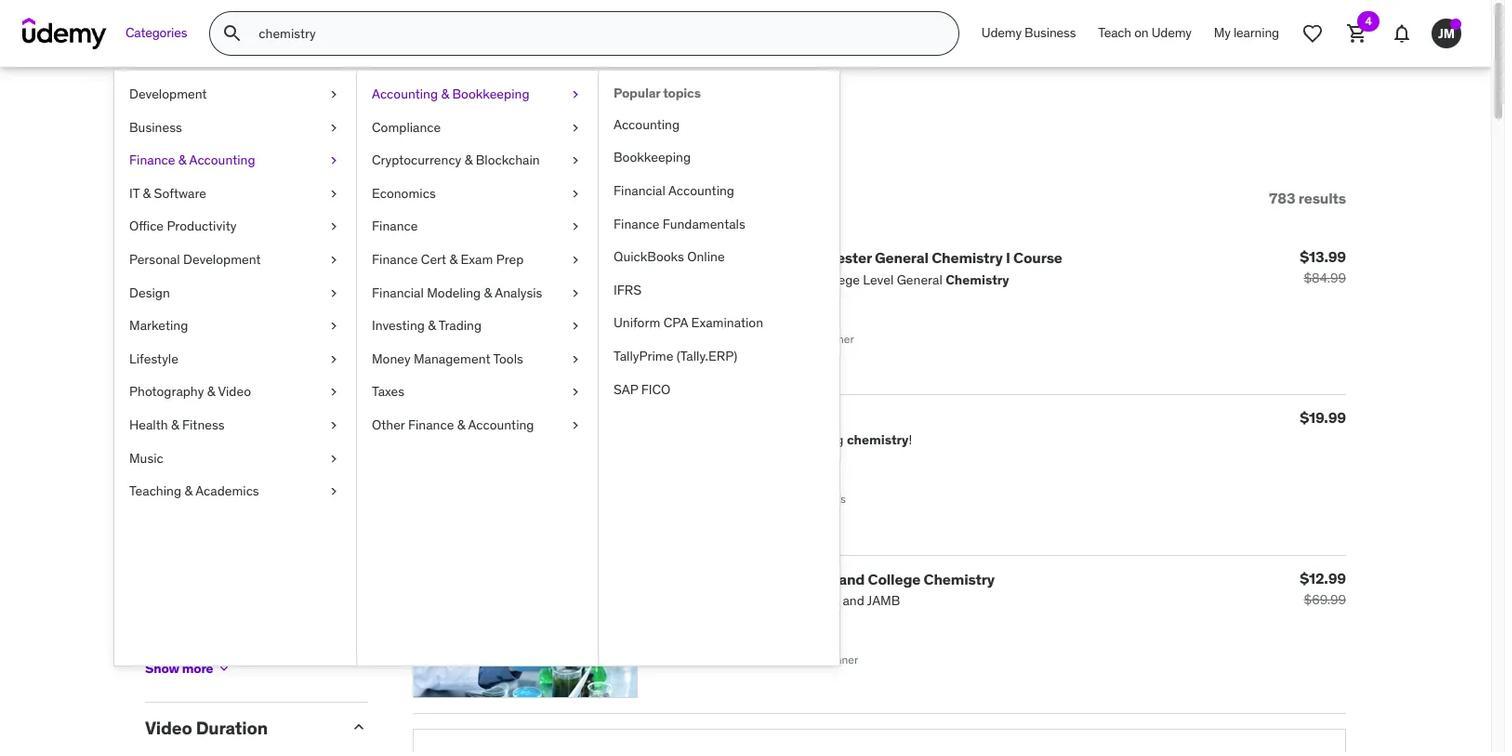 Task type: describe. For each thing, give the bounding box(es) containing it.
music link
[[114, 442, 356, 475]]

accounting down business link
[[189, 152, 255, 168]]

xsmall image for show more
[[217, 661, 232, 676]]

lifestyle
[[129, 350, 178, 367]]

personal
[[129, 251, 180, 268]]

& for accounting
[[178, 152, 186, 168]]

xsmall image for cryptocurrency & blockchain
[[568, 152, 583, 170]]

small image for video duration
[[350, 718, 368, 737]]

ratings
[[145, 264, 209, 287]]

money management tools
[[372, 350, 523, 367]]

xsmall image for music
[[326, 450, 341, 468]]

udemy image
[[22, 18, 107, 49]]

small image inside filter button
[[157, 189, 176, 208]]

& for trading
[[428, 317, 436, 334]]

0 vertical spatial development
[[129, 86, 207, 102]]

accounting up "compliance"
[[372, 86, 438, 102]]

xsmall image for money management tools
[[568, 350, 583, 369]]

results for 783 results
[[1299, 189, 1346, 207]]

xsmall image for teaching & academics
[[326, 483, 341, 501]]

show more
[[145, 660, 213, 677]]

xsmall image for economics
[[568, 185, 583, 203]]

teach on udemy
[[1098, 24, 1192, 41]]

tallyprime
[[614, 348, 674, 364]]

xsmall image for photography & video
[[326, 383, 341, 402]]

1 udemy from the left
[[982, 24, 1022, 41]]

quickbooks online
[[614, 248, 725, 265]]

my learning
[[1214, 24, 1279, 41]]

modeling
[[427, 284, 481, 301]]

health & fitness
[[129, 416, 225, 433]]

ifrs
[[614, 282, 642, 298]]

finance for finance & accounting
[[129, 152, 175, 168]]

fico
[[641, 381, 671, 398]]

cryptocurrency & blockchain link
[[357, 144, 598, 177]]

quickbooks
[[614, 248, 684, 265]]

783 results
[[1269, 189, 1346, 207]]

design link
[[114, 277, 356, 310]]

4 link
[[1335, 11, 1380, 56]]

xsmall image for marketing
[[326, 317, 341, 335]]

k's
[[675, 249, 697, 267]]

$13.99
[[1300, 248, 1346, 266]]

xsmall image for it & software
[[326, 185, 341, 203]]

trading
[[439, 317, 482, 334]]

money
[[372, 350, 411, 367]]

1 vertical spatial bookkeeping
[[614, 149, 691, 166]]

xsmall image for health & fitness
[[326, 416, 341, 435]]

accounting & bookkeeping element
[[598, 71, 840, 666]]

my learning link
[[1203, 11, 1291, 56]]

3.5 & up
[[236, 383, 283, 399]]

show more button
[[145, 650, 232, 687]]

3.5
[[236, 383, 254, 399]]

bookkeeping link
[[599, 142, 840, 175]]

1 vertical spatial development
[[183, 251, 261, 268]]

xsmall image for taxes
[[568, 383, 583, 402]]

it & software link
[[114, 177, 356, 210]]

prep
[[496, 251, 524, 268]]

& for blockchain
[[465, 152, 473, 168]]

accounting link
[[599, 109, 840, 142]]

& down taxes "link"
[[457, 416, 465, 433]]

on
[[1135, 24, 1149, 41]]

cryptocurrency
[[372, 152, 461, 168]]

& right cert
[[450, 251, 458, 268]]

you have alerts image
[[1451, 19, 1462, 30]]

and
[[839, 570, 865, 588]]

finance for finance fundamentals
[[614, 215, 660, 232]]

popular
[[614, 85, 660, 101]]

other finance & accounting link
[[357, 409, 598, 442]]

"chemistry"
[[354, 110, 523, 148]]

sap fico
[[614, 381, 671, 398]]

dr. k's complete first semester general chemistry i course
[[653, 249, 1063, 267]]

exam
[[461, 251, 493, 268]]

personal development link
[[114, 244, 356, 277]]

high
[[752, 570, 785, 588]]

language button
[[145, 471, 335, 493]]

taxes
[[372, 383, 405, 400]]

up
[[269, 383, 283, 399]]

1 vertical spatial video
[[145, 717, 192, 740]]

jm
[[1438, 25, 1455, 41]]

xsmall image for compliance
[[568, 119, 583, 137]]

accounting down taxes "link"
[[468, 416, 534, 433]]

duration
[[196, 717, 268, 740]]

xsmall image for finance & accounting
[[326, 152, 341, 170]]

783 results for "chemistry"
[[145, 110, 523, 148]]

taxes link
[[357, 376, 598, 409]]

health & fitness link
[[114, 409, 356, 442]]

uniform cpa examination
[[614, 315, 763, 331]]

small image
[[350, 265, 368, 284]]

photography & video
[[129, 383, 251, 400]]

accounting & bookkeeping link
[[357, 78, 598, 111]]

0 vertical spatial complete
[[700, 249, 768, 267]]

xsmall image for accounting & bookkeeping
[[568, 86, 583, 104]]

money management tools link
[[357, 343, 598, 376]]

ifrs link
[[599, 274, 840, 307]]

xsmall image for financial modeling & analysis
[[568, 284, 583, 302]]

compliance link
[[357, 111, 598, 144]]

xsmall image for business
[[326, 119, 341, 137]]

0 vertical spatial business
[[1025, 24, 1076, 41]]

dr.
[[653, 249, 672, 267]]

submit search image
[[222, 22, 244, 45]]

video duration button
[[145, 717, 335, 740]]

filter button
[[145, 170, 228, 227]]

xsmall image for other finance & accounting
[[568, 416, 583, 435]]

0 vertical spatial bookkeeping
[[452, 86, 530, 102]]

design
[[129, 284, 170, 301]]

lifestyle link
[[114, 343, 356, 376]]

$13.99 $84.99
[[1300, 248, 1346, 287]]

other finance & accounting
[[372, 416, 534, 433]]

online
[[687, 248, 725, 265]]

categories button
[[114, 11, 198, 56]]



Task type: vqa. For each thing, say whether or not it's contained in the screenshot.
middle will
no



Task type: locate. For each thing, give the bounding box(es) containing it.
xsmall image for office productivity
[[326, 218, 341, 236]]

783 for 783 results for "chemistry"
[[145, 110, 198, 148]]

general
[[875, 249, 929, 267]]

quickbooks online link
[[599, 241, 840, 274]]

financial accounting link
[[599, 175, 840, 208]]

small image
[[157, 189, 176, 208], [350, 472, 368, 491], [350, 718, 368, 737]]

business up finance & accounting
[[129, 119, 182, 135]]

office
[[129, 218, 164, 235]]

& for fitness
[[171, 416, 179, 433]]

teach
[[1098, 24, 1132, 41]]

$19.99
[[1300, 408, 1346, 427]]

xsmall image inside compliance link
[[568, 119, 583, 137]]

xsmall image for finance
[[568, 218, 583, 236]]

$12.99
[[1300, 569, 1346, 587]]

xsmall image inside investing & trading link
[[568, 317, 583, 335]]

sap
[[614, 381, 638, 398]]

finance fundamentals link
[[599, 208, 840, 241]]

financial
[[614, 182, 666, 199], [372, 284, 424, 301]]

development
[[129, 86, 207, 102], [183, 251, 261, 268]]

xsmall image for development
[[326, 86, 341, 104]]

business left "teach"
[[1025, 24, 1076, 41]]

xsmall image inside music link
[[326, 450, 341, 468]]

semester
[[805, 249, 872, 267]]

results inside status
[[1299, 189, 1346, 207]]

0 horizontal spatial 783
[[145, 110, 198, 148]]

xsmall image for lifestyle
[[326, 350, 341, 369]]

xsmall image
[[568, 86, 583, 104], [568, 119, 583, 137], [568, 185, 583, 203], [326, 218, 341, 236], [568, 218, 583, 236], [326, 251, 341, 269], [568, 251, 583, 269], [326, 284, 341, 302], [568, 284, 583, 302], [326, 317, 341, 335], [326, 350, 341, 369], [326, 383, 341, 402], [326, 416, 341, 435], [145, 558, 160, 573], [145, 624, 160, 639]]

chemistry for general
[[932, 249, 1003, 267]]

1 horizontal spatial bookkeeping
[[614, 149, 691, 166]]

xsmall image inside design link
[[326, 284, 341, 302]]

0 horizontal spatial financial
[[372, 284, 424, 301]]

0 vertical spatial chemistry
[[932, 249, 1003, 267]]

& left 'analysis'
[[484, 284, 492, 301]]

xsmall image for design
[[326, 284, 341, 302]]

tallyprime (tally.erp) link
[[599, 340, 840, 373]]

xsmall image inside office productivity link
[[326, 218, 341, 236]]

financial for financial accounting
[[614, 182, 666, 199]]

for
[[308, 110, 347, 148]]

finance cert & exam prep link
[[357, 244, 598, 277]]

xsmall image inside marketing "link"
[[326, 317, 341, 335]]

1 vertical spatial business
[[129, 119, 182, 135]]

0 vertical spatial results
[[205, 110, 301, 148]]

xsmall image inside it & software link
[[326, 185, 341, 203]]

xsmall image inside finance cert & exam prep link
[[568, 251, 583, 269]]

school
[[788, 570, 836, 588]]

cryptocurrency & blockchain
[[372, 152, 540, 168]]

xsmall image inside the teaching & academics link
[[326, 483, 341, 501]]

& right it
[[143, 185, 151, 202]]

finance cert & exam prep
[[372, 251, 524, 268]]

1 vertical spatial financial
[[372, 284, 424, 301]]

video down the show
[[145, 717, 192, 740]]

(tally.erp)
[[677, 348, 738, 364]]

& for video
[[207, 383, 215, 400]]

teaching & academics link
[[114, 475, 356, 508]]

it & software
[[129, 185, 206, 202]]

small image for language
[[350, 472, 368, 491]]

$69.99
[[1304, 591, 1346, 608]]

4
[[1365, 14, 1372, 28]]

xsmall image inside financial modeling & analysis link
[[568, 284, 583, 302]]

1 horizontal spatial video
[[218, 383, 251, 400]]

& up fitness
[[207, 383, 215, 400]]

college
[[868, 570, 921, 588]]

1 vertical spatial chemistry
[[924, 570, 995, 588]]

complete right the
[[681, 570, 749, 588]]

xsmall image for finance cert & exam prep
[[568, 251, 583, 269]]

xsmall image for personal development
[[326, 251, 341, 269]]

xsmall image inside business link
[[326, 119, 341, 137]]

finance inside finance cert & exam prep link
[[372, 251, 418, 268]]

development down 'categories' "dropdown button"
[[129, 86, 207, 102]]

productivity
[[167, 218, 237, 235]]

teach on udemy link
[[1087, 11, 1203, 56]]

Search for anything text field
[[255, 18, 936, 49]]

accounting & bookkeeping
[[372, 86, 530, 102]]

shopping cart with 4 items image
[[1346, 22, 1369, 45]]

complete
[[700, 249, 768, 267], [681, 570, 749, 588]]

accounting down popular in the top of the page
[[614, 116, 680, 133]]

783 inside the 783 results status
[[1269, 189, 1296, 207]]

xsmall image inside the accounting & bookkeeping link
[[568, 86, 583, 104]]

finance fundamentals
[[614, 215, 745, 232]]

português
[[167, 655, 228, 672]]

& left up
[[258, 383, 266, 399]]

udemy business
[[982, 24, 1076, 41]]

0 horizontal spatial results
[[205, 110, 301, 148]]

finance up it & software on the left of the page
[[129, 152, 175, 168]]

office productivity link
[[114, 210, 356, 244]]

video down lifestyle link
[[218, 383, 251, 400]]

finance right other
[[408, 416, 454, 433]]

teaching & academics
[[129, 483, 259, 499]]

& right health at the bottom left
[[171, 416, 179, 433]]

business link
[[114, 111, 356, 144]]

0 vertical spatial video
[[218, 383, 251, 400]]

1 horizontal spatial udemy
[[1152, 24, 1192, 41]]

& right teaching
[[185, 483, 193, 499]]

1 horizontal spatial results
[[1299, 189, 1346, 207]]

the
[[653, 570, 678, 588]]

first
[[771, 249, 802, 267]]

results up it & software link
[[205, 110, 301, 148]]

bookkeeping up compliance link
[[452, 86, 530, 102]]

& for bookkeeping
[[441, 86, 449, 102]]

results for 783 results for "chemistry"
[[205, 110, 301, 148]]

0 horizontal spatial business
[[129, 119, 182, 135]]

bookkeeping up financial accounting
[[614, 149, 691, 166]]

i
[[1006, 249, 1010, 267]]

language
[[145, 471, 226, 493]]

xsmall image inside money management tools link
[[568, 350, 583, 369]]

& up "chemistry"
[[441, 86, 449, 102]]

2 vertical spatial small image
[[350, 718, 368, 737]]

1 vertical spatial 783
[[1269, 189, 1296, 207]]

1 horizontal spatial financial
[[614, 182, 666, 199]]

business
[[1025, 24, 1076, 41], [129, 119, 182, 135]]

xsmall image inside lifestyle link
[[326, 350, 341, 369]]

0 horizontal spatial udemy
[[982, 24, 1022, 41]]

finance down economics at the top of the page
[[372, 218, 418, 235]]

complete up ifrs link on the top
[[700, 249, 768, 267]]

investing
[[372, 317, 425, 334]]

development down office productivity link
[[183, 251, 261, 268]]

783 for 783 results
[[1269, 189, 1296, 207]]

1 horizontal spatial business
[[1025, 24, 1076, 41]]

1 vertical spatial complete
[[681, 570, 749, 588]]

finance for finance cert & exam prep
[[372, 251, 418, 268]]

uniform cpa examination link
[[599, 307, 840, 340]]

udemy inside 'link'
[[1152, 24, 1192, 41]]

office productivity
[[129, 218, 237, 235]]

1 vertical spatial results
[[1299, 189, 1346, 207]]

topics
[[663, 85, 701, 101]]

financial inside accounting & bookkeeping element
[[614, 182, 666, 199]]

0 vertical spatial 783
[[145, 110, 198, 148]]

other
[[372, 416, 405, 433]]

the complete high school and college chemistry
[[653, 570, 995, 588]]

& down compliance link
[[465, 152, 473, 168]]

financial up finance fundamentals
[[614, 182, 666, 199]]

finance
[[129, 152, 175, 168], [614, 215, 660, 232], [372, 218, 418, 235], [372, 251, 418, 268], [408, 416, 454, 433]]

fundamentals
[[663, 215, 745, 232]]

chemistry for college
[[924, 570, 995, 588]]

cert
[[421, 251, 446, 268]]

$12.99 $69.99
[[1300, 569, 1346, 608]]

personal development
[[129, 251, 261, 268]]

xsmall image inside show more "button"
[[217, 661, 232, 676]]

xsmall image inside photography & video link
[[326, 383, 341, 402]]

tallyprime (tally.erp)
[[614, 348, 738, 364]]

0 horizontal spatial bookkeeping
[[452, 86, 530, 102]]

finance left cert
[[372, 251, 418, 268]]

xsmall image inside economics link
[[568, 185, 583, 203]]

photography & video link
[[114, 376, 356, 409]]

& up software
[[178, 152, 186, 168]]

marketing link
[[114, 310, 356, 343]]

1 horizontal spatial 783
[[1269, 189, 1296, 207]]

fitness
[[182, 416, 225, 433]]

more
[[182, 660, 213, 677]]

xsmall image inside cryptocurrency & blockchain link
[[568, 152, 583, 170]]

financial modeling & analysis link
[[357, 277, 598, 310]]

software
[[154, 185, 206, 202]]

& for up
[[258, 383, 266, 399]]

& for software
[[143, 185, 151, 202]]

xsmall image inside personal development link
[[326, 251, 341, 269]]

finance up "quickbooks" at top left
[[614, 215, 660, 232]]

xsmall image inside finance & accounting link
[[326, 152, 341, 170]]

financial for financial modeling & analysis
[[372, 284, 424, 301]]

xsmall image inside development link
[[326, 86, 341, 104]]

chemistry right college
[[924, 570, 995, 588]]

academics
[[195, 483, 259, 499]]

finance inside other finance & accounting link
[[408, 416, 454, 433]]

& for academics
[[185, 483, 193, 499]]

sap fico link
[[599, 373, 840, 406]]

course
[[1014, 249, 1063, 267]]

investing & trading link
[[357, 310, 598, 343]]

xsmall image inside the finance link
[[568, 218, 583, 236]]

learning
[[1234, 24, 1279, 41]]

0 vertical spatial financial
[[614, 182, 666, 199]]

results up $13.99
[[1299, 189, 1346, 207]]

xsmall image inside health & fitness link
[[326, 416, 341, 435]]

783 results status
[[1269, 189, 1346, 207]]

uniform
[[614, 315, 661, 331]]

xsmall image inside taxes "link"
[[568, 383, 583, 402]]

bookkeeping
[[452, 86, 530, 102], [614, 149, 691, 166]]

xsmall image for investing & trading
[[568, 317, 583, 335]]

udemy
[[982, 24, 1022, 41], [1152, 24, 1192, 41]]

dr. k's complete first semester general chemistry i course link
[[653, 249, 1063, 267]]

$84.99
[[1304, 270, 1346, 287]]

xsmall image
[[326, 86, 341, 104], [326, 119, 341, 137], [326, 152, 341, 170], [568, 152, 583, 170], [326, 185, 341, 203], [568, 317, 583, 335], [568, 350, 583, 369], [568, 383, 583, 402], [568, 416, 583, 435], [326, 450, 341, 468], [326, 483, 341, 501], [145, 525, 160, 540], [145, 591, 160, 606], [217, 661, 232, 676]]

chemistry left i
[[932, 249, 1003, 267]]

wishlist image
[[1302, 22, 1324, 45]]

filter
[[179, 189, 216, 207]]

examination
[[691, 315, 763, 331]]

teaching
[[129, 483, 181, 499]]

marketing
[[129, 317, 188, 334]]

video duration
[[145, 717, 268, 740]]

management
[[414, 350, 490, 367]]

notifications image
[[1391, 22, 1413, 45]]

financial up investing
[[372, 284, 424, 301]]

2 udemy from the left
[[1152, 24, 1192, 41]]

popular topics
[[614, 85, 701, 101]]

finance inside finance fundamentals link
[[614, 215, 660, 232]]

xsmall image inside other finance & accounting link
[[568, 416, 583, 435]]

finance inside finance & accounting link
[[129, 152, 175, 168]]

& left trading
[[428, 317, 436, 334]]

0 vertical spatial small image
[[157, 189, 176, 208]]

accounting up fundamentals
[[668, 182, 735, 199]]

chemistry
[[932, 249, 1003, 267], [924, 570, 995, 588]]

udemy business link
[[971, 11, 1087, 56]]

1 vertical spatial small image
[[350, 472, 368, 491]]

0 horizontal spatial video
[[145, 717, 192, 740]]

analysis
[[495, 284, 543, 301]]



